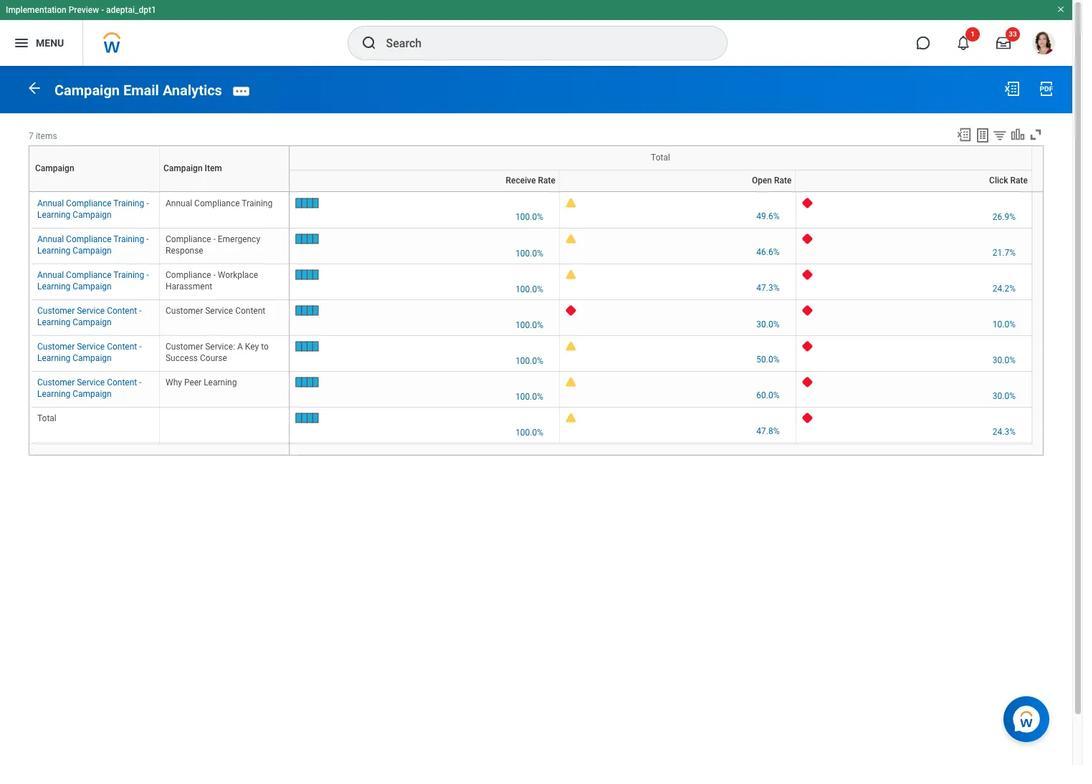 Task type: locate. For each thing, give the bounding box(es) containing it.
compliance for the annual compliance training element
[[194, 198, 240, 208]]

1 vertical spatial 30.0%
[[993, 356, 1016, 366]]

1 vertical spatial open
[[677, 191, 679, 192]]

campaign
[[54, 82, 120, 99], [35, 164, 74, 174], [163, 164, 203, 174], [93, 191, 97, 192], [222, 191, 225, 192], [73, 210, 112, 220], [73, 246, 112, 256], [73, 282, 112, 292], [73, 318, 112, 328], [73, 354, 112, 364], [73, 389, 112, 400]]

24.2%
[[993, 284, 1016, 294]]

annual for the annual compliance training element
[[166, 198, 192, 208]]

emergency
[[218, 235, 260, 245]]

0 vertical spatial click
[[989, 176, 1008, 186]]

30.0% button down 10.0% 'button'
[[993, 355, 1018, 367]]

0 vertical spatial export to excel image
[[1004, 80, 1021, 97]]

2 100.0% from the top
[[515, 248, 543, 258]]

30.0% button for 60.0%
[[993, 391, 1018, 402]]

0 vertical spatial 30.0% button
[[756, 319, 782, 331]]

compliance inside compliance - emergency response
[[166, 235, 211, 245]]

training
[[114, 198, 144, 208], [242, 198, 273, 208], [114, 235, 144, 245], [114, 270, 144, 280]]

5 100.0% from the top
[[515, 356, 543, 366]]

total - receive rate button
[[421, 191, 428, 192]]

0 vertical spatial open
[[752, 176, 772, 186]]

menu
[[36, 37, 64, 48]]

campaign email analytics main content
[[0, 66, 1072, 469]]

1 horizontal spatial click
[[989, 176, 1008, 186]]

4 100.0% button from the top
[[515, 319, 546, 331]]

0 horizontal spatial receive
[[423, 191, 426, 192]]

total - click rate column header
[[796, 191, 1032, 193]]

1 horizontal spatial item
[[225, 191, 226, 192]]

2 vertical spatial customer service content - learning campaign link
[[37, 375, 142, 400]]

1
[[971, 30, 975, 38]]

0 vertical spatial receive
[[506, 176, 536, 186]]

0 vertical spatial 30.0%
[[756, 320, 780, 330]]

compliance - emergency response element
[[166, 232, 260, 256]]

33
[[1009, 30, 1017, 38]]

4 100.0% from the top
[[515, 320, 543, 330]]

campaign email analytics
[[54, 82, 222, 99]]

campaign email analytics link
[[54, 82, 222, 99]]

2 annual compliance training - learning campaign link from the top
[[37, 232, 149, 256]]

0 vertical spatial annual compliance training - learning campaign link
[[37, 196, 149, 220]]

notifications large image
[[956, 36, 971, 50]]

46.6% button
[[756, 247, 782, 258]]

export to excel image
[[1004, 80, 1021, 97], [956, 127, 972, 142]]

annual for 1st the annual compliance training - learning campaign link from the bottom of the campaign email analytics main content
[[37, 270, 64, 280]]

item up the annual compliance training element
[[225, 191, 226, 192]]

select to filter grid data image
[[992, 127, 1008, 142]]

100.0% button
[[515, 211, 546, 223], [515, 248, 546, 259], [515, 284, 546, 295], [515, 319, 546, 331], [515, 355, 546, 367], [515, 391, 546, 403], [515, 427, 546, 438]]

content for why peer learning
[[107, 378, 137, 388]]

100.0% button for 46.6%
[[515, 248, 546, 259]]

learning inside why peer learning element
[[204, 378, 237, 388]]

1 annual compliance training - learning campaign link from the top
[[37, 196, 149, 220]]

preview
[[69, 5, 99, 15]]

content for customer service content
[[107, 306, 137, 316]]

50.0%
[[756, 355, 780, 365]]

2 annual compliance training - learning campaign from the top
[[37, 235, 149, 256]]

0 vertical spatial customer service content - learning campaign
[[37, 306, 142, 328]]

10.0%
[[993, 320, 1016, 330]]

export to excel image left "view printable version (pdf)" image at the right
[[1004, 80, 1021, 97]]

customer service content - learning campaign link
[[37, 303, 142, 328], [37, 339, 142, 364], [37, 375, 142, 400]]

2 100.0% button from the top
[[515, 248, 546, 259]]

3 customer service content - learning campaign from the top
[[37, 378, 142, 400]]

30.0% for 50.0%
[[993, 356, 1016, 366]]

0 horizontal spatial item
[[205, 164, 222, 174]]

0 vertical spatial annual compliance training - learning campaign
[[37, 198, 149, 220]]

open rate
[[752, 176, 792, 186]]

implementation preview -   adeptai_dpt1
[[6, 5, 156, 15]]

1 customer service content - learning campaign link from the top
[[37, 303, 142, 328]]

email
[[123, 82, 159, 99]]

3 customer service content - learning campaign link from the top
[[37, 375, 142, 400]]

customer
[[37, 306, 75, 316], [166, 306, 203, 316], [37, 342, 75, 352], [166, 342, 203, 352], [37, 378, 75, 388]]

100.0% for 47.8%
[[515, 428, 543, 438]]

compliance - emergency response
[[166, 235, 260, 256]]

annual compliance training - learning campaign
[[37, 198, 149, 220], [37, 235, 149, 256], [37, 270, 149, 292]]

customer inside customer service: a key to success course
[[166, 342, 203, 352]]

0 horizontal spatial export to excel image
[[956, 127, 972, 142]]

33 button
[[988, 27, 1020, 59]]

1 vertical spatial annual compliance training - learning campaign
[[37, 235, 149, 256]]

1 horizontal spatial open
[[752, 176, 772, 186]]

1 vertical spatial annual compliance training - learning campaign link
[[37, 232, 149, 256]]

2 customer service content - learning campaign link from the top
[[37, 339, 142, 364]]

0 horizontal spatial open
[[677, 191, 679, 192]]

customer service: a key to success course
[[166, 342, 269, 364]]

6 100.0% from the top
[[515, 392, 543, 402]]

7
[[29, 131, 34, 141]]

profile logan mcneil image
[[1032, 32, 1055, 57]]

47.8%
[[756, 427, 780, 437]]

compliance
[[66, 198, 112, 208], [194, 198, 240, 208], [66, 235, 112, 245], [166, 235, 211, 245], [66, 270, 112, 280], [166, 270, 211, 280]]

21.7% button
[[993, 248, 1018, 259]]

annual compliance training element
[[166, 196, 273, 208]]

- inside compliance - workplace harassment
[[213, 270, 216, 280]]

6 100.0% button from the top
[[515, 391, 546, 403]]

-
[[101, 5, 104, 15], [423, 191, 423, 192], [677, 191, 677, 192], [913, 191, 913, 192], [146, 198, 149, 208], [146, 235, 149, 245], [213, 235, 216, 245], [146, 270, 149, 280], [213, 270, 216, 280], [139, 306, 142, 316], [139, 342, 142, 352], [139, 378, 142, 388]]

learning for customer service: a key to success course
[[37, 354, 70, 364]]

1 vertical spatial receive
[[423, 191, 426, 192]]

service
[[77, 306, 105, 316], [205, 306, 233, 316], [77, 342, 105, 352], [77, 378, 105, 388]]

customer service content - learning campaign
[[37, 306, 142, 328], [37, 342, 142, 364], [37, 378, 142, 400]]

30.0% up 24.3%
[[993, 392, 1016, 402]]

1 100.0% from the top
[[515, 212, 543, 222]]

100.0% for 50.0%
[[515, 356, 543, 366]]

1 vertical spatial click
[[913, 191, 915, 192]]

1 horizontal spatial receive
[[506, 176, 536, 186]]

annual
[[37, 198, 64, 208], [166, 198, 192, 208], [37, 235, 64, 245], [37, 270, 64, 280]]

content
[[107, 306, 137, 316], [235, 306, 265, 316], [107, 342, 137, 352], [107, 378, 137, 388]]

0 vertical spatial customer service content - learning campaign link
[[37, 303, 142, 328]]

30.0%
[[756, 320, 780, 330], [993, 356, 1016, 366], [993, 392, 1016, 402]]

26.9%
[[993, 212, 1016, 222]]

7 100.0% button from the top
[[515, 427, 546, 438]]

toolbar
[[950, 127, 1044, 145]]

2 vertical spatial 30.0%
[[993, 392, 1016, 402]]

annual compliance training - learning campaign link
[[37, 196, 149, 220], [37, 232, 149, 256], [37, 268, 149, 292]]

30.0% down 10.0% 'button'
[[993, 356, 1016, 366]]

0 horizontal spatial click
[[913, 191, 915, 192]]

export to excel image left export to worksheets 'image'
[[956, 127, 972, 142]]

1 vertical spatial item
[[225, 191, 226, 192]]

47.8% button
[[756, 426, 782, 437]]

item up campaign item button
[[205, 164, 222, 174]]

customer for why peer learning
[[37, 378, 75, 388]]

30.0% button
[[756, 319, 782, 331], [993, 355, 1018, 367], [993, 391, 1018, 402]]

2 vertical spatial annual compliance training - learning campaign link
[[37, 268, 149, 292]]

item
[[205, 164, 222, 174], [225, 191, 226, 192]]

2 vertical spatial 30.0% button
[[993, 391, 1018, 402]]

100.0% button for 50.0%
[[515, 355, 546, 367]]

3 100.0% button from the top
[[515, 284, 546, 295]]

1 vertical spatial 30.0% button
[[993, 355, 1018, 367]]

total
[[651, 153, 670, 163], [421, 191, 422, 192], [675, 191, 676, 192], [911, 191, 913, 192], [37, 414, 56, 424]]

7 100.0% from the top
[[515, 428, 543, 438]]

3 100.0% from the top
[[515, 284, 543, 294]]

2 customer service content - learning campaign from the top
[[37, 342, 142, 364]]

customer service: a key to success course element
[[166, 339, 269, 364]]

fullscreen image
[[1028, 127, 1044, 142]]

10.0% button
[[993, 319, 1018, 331]]

1 100.0% button from the top
[[515, 211, 546, 223]]

100.0%
[[515, 212, 543, 222], [515, 248, 543, 258], [515, 284, 543, 294], [515, 320, 543, 330], [515, 356, 543, 366], [515, 392, 543, 402], [515, 428, 543, 438]]

learning
[[37, 210, 70, 220], [37, 246, 70, 256], [37, 282, 70, 292], [37, 318, 70, 328], [37, 354, 70, 364], [204, 378, 237, 388], [37, 389, 70, 400]]

21.7%
[[993, 248, 1016, 258]]

click
[[989, 176, 1008, 186], [913, 191, 915, 192]]

1 vertical spatial customer service content - learning campaign
[[37, 342, 142, 364]]

rate
[[538, 176, 556, 186], [774, 176, 792, 186], [1010, 176, 1028, 186], [426, 191, 427, 192], [679, 191, 680, 192], [915, 191, 916, 192]]

5 100.0% button from the top
[[515, 355, 546, 367]]

learning for annual compliance training
[[37, 210, 70, 220]]

receive inside row element
[[506, 176, 536, 186]]

1 annual compliance training - learning campaign from the top
[[37, 198, 149, 220]]

30.0% button up 50.0%
[[756, 319, 782, 331]]

- inside compliance - emergency response
[[213, 235, 216, 245]]

receive
[[506, 176, 536, 186], [423, 191, 426, 192]]

7 items
[[29, 131, 57, 141]]

customer service content - learning campaign for customer service: a key to success course
[[37, 342, 142, 364]]

adeptai_dpt1
[[106, 5, 156, 15]]

service for why peer learning
[[77, 378, 105, 388]]

30.0% button up 24.3%
[[993, 391, 1018, 402]]

open
[[752, 176, 772, 186], [677, 191, 679, 192]]

customer inside customer service content element
[[166, 306, 203, 316]]

customer service content - learning campaign for why peer learning
[[37, 378, 142, 400]]

100.0% button for 49.6%
[[515, 211, 546, 223]]

service:
[[205, 342, 235, 352]]

49.6%
[[756, 211, 780, 221]]

1 horizontal spatial export to excel image
[[1004, 80, 1021, 97]]

100.0% button for 47.8%
[[515, 427, 546, 438]]

100.0% for 46.6%
[[515, 248, 543, 258]]

100.0% for 49.6%
[[515, 212, 543, 222]]

2 vertical spatial customer service content - learning campaign
[[37, 378, 142, 400]]

30.0% up 50.0%
[[756, 320, 780, 330]]

0 vertical spatial item
[[205, 164, 222, 174]]

2 vertical spatial annual compliance training - learning campaign
[[37, 270, 149, 292]]

customer service content - learning campaign for customer service content
[[37, 306, 142, 328]]

24.3%
[[993, 427, 1016, 437]]

item inside row element
[[205, 164, 222, 174]]

menu button
[[0, 20, 83, 66]]

3 annual compliance training - learning campaign link from the top
[[37, 268, 149, 292]]

row element
[[30, 146, 292, 192], [290, 170, 1032, 191]]

1 vertical spatial export to excel image
[[956, 127, 972, 142]]

1 customer service content - learning campaign from the top
[[37, 306, 142, 328]]

learning for why peer learning
[[37, 389, 70, 400]]

compliance for 1st the annual compliance training - learning campaign link from the bottom of the campaign email analytics main content
[[66, 270, 112, 280]]

1 vertical spatial customer service content - learning campaign link
[[37, 339, 142, 364]]

open inside row element
[[752, 176, 772, 186]]

why peer learning element
[[166, 375, 237, 388]]

success
[[166, 354, 198, 364]]

compliance for annual the annual compliance training - learning campaign link
[[66, 198, 112, 208]]

annual compliance training - learning campaign link for annual
[[37, 196, 149, 220]]



Task type: describe. For each thing, give the bounding box(es) containing it.
export to excel image for export to worksheets 'image'
[[956, 127, 972, 142]]

60.0% button
[[756, 390, 782, 402]]

annual compliance training - learning campaign for compliance
[[37, 235, 149, 256]]

customer service content - learning campaign link for customer service content
[[37, 303, 142, 328]]

why peer learning
[[166, 378, 237, 388]]

campaign item button
[[222, 191, 226, 192]]

toolbar inside campaign email analytics main content
[[950, 127, 1044, 145]]

compliance inside compliance - workplace harassment
[[166, 270, 211, 280]]

course
[[200, 354, 227, 364]]

annual for the annual compliance training - learning campaign link for compliance
[[37, 235, 64, 245]]

annual compliance training - learning campaign link for compliance
[[37, 232, 149, 256]]

close environment banner image
[[1057, 5, 1065, 14]]

row element containing receive rate
[[290, 170, 1032, 191]]

campaign item
[[163, 164, 222, 174]]

click rate
[[989, 176, 1028, 186]]

47.3%
[[756, 283, 780, 293]]

menu banner
[[0, 0, 1072, 66]]

24.3% button
[[993, 427, 1018, 438]]

customer service content - learning campaign link for customer service: a key to success course
[[37, 339, 142, 364]]

total element
[[37, 411, 56, 424]]

search image
[[360, 34, 377, 52]]

learning for compliance - emergency response
[[37, 246, 70, 256]]

annual compliance training
[[166, 198, 273, 208]]

24.2% button
[[993, 283, 1018, 295]]

total - open rate column header
[[559, 191, 796, 193]]

campaign campaign item
[[93, 191, 226, 192]]

customer service content - learning campaign link for why peer learning
[[37, 375, 142, 400]]

content for customer service: a key to success course
[[107, 342, 137, 352]]

compliance for the annual compliance training - learning campaign link for compliance
[[66, 235, 112, 245]]

export to worksheets image
[[974, 127, 991, 144]]

harassment
[[166, 282, 212, 292]]

receive rate
[[506, 176, 556, 186]]

100.0% button for 60.0%
[[515, 391, 546, 403]]

workplace
[[218, 270, 258, 280]]

60.0%
[[756, 391, 780, 401]]

items
[[36, 131, 57, 141]]

annual compliance training - learning campaign for annual
[[37, 198, 149, 220]]

campaign button
[[93, 191, 97, 192]]

customer for customer service content
[[37, 306, 75, 316]]

100.0% for 47.3%
[[515, 284, 543, 294]]

why
[[166, 378, 182, 388]]

justify image
[[13, 34, 30, 52]]

annual for annual the annual compliance training - learning campaign link
[[37, 198, 64, 208]]

a
[[237, 342, 243, 352]]

Search Workday  search field
[[386, 27, 697, 59]]

47.3% button
[[756, 283, 782, 294]]

customer service content
[[166, 306, 265, 316]]

learning for customer service content
[[37, 318, 70, 328]]

49.6% button
[[756, 211, 782, 222]]

response
[[166, 246, 203, 256]]

implementation
[[6, 5, 66, 15]]

100.0% for 60.0%
[[515, 392, 543, 402]]

inbox large image
[[996, 36, 1011, 50]]

26.9% button
[[993, 211, 1018, 223]]

3 annual compliance training - learning campaign from the top
[[37, 270, 149, 292]]

customer service content element
[[166, 303, 265, 316]]

100.0% for 30.0%
[[515, 320, 543, 330]]

- inside menu banner
[[101, 5, 104, 15]]

previous page image
[[26, 79, 43, 97]]

compliance - workplace harassment
[[166, 270, 258, 292]]

key
[[245, 342, 259, 352]]

analytics
[[163, 82, 222, 99]]

30.0% for 60.0%
[[993, 392, 1016, 402]]

1 button
[[948, 27, 980, 59]]

100.0% button for 30.0%
[[515, 319, 546, 331]]

service for customer service content
[[77, 306, 105, 316]]

training inside the annual compliance training element
[[242, 198, 273, 208]]

compliance - workplace harassment element
[[166, 268, 258, 292]]

customer for customer service: a key to success course
[[37, 342, 75, 352]]

export to excel image for "view printable version (pdf)" image at the right
[[1004, 80, 1021, 97]]

service for customer service: a key to success course
[[77, 342, 105, 352]]

to
[[261, 342, 269, 352]]

total - receive rate total - open rate total - click rate
[[421, 191, 916, 192]]

46.6%
[[756, 247, 780, 257]]

expand/collapse chart image
[[1010, 127, 1026, 142]]

100.0% button for 47.3%
[[515, 284, 546, 295]]

view printable version (pdf) image
[[1038, 80, 1055, 97]]

peer
[[184, 378, 202, 388]]

row element containing campaign
[[30, 146, 292, 192]]

30.0% button for 50.0%
[[993, 355, 1018, 367]]

50.0% button
[[756, 354, 782, 366]]



Task type: vqa. For each thing, say whether or not it's contained in the screenshot.
Total - Receive Rate Total - Open Rate Total - Click Rate
yes



